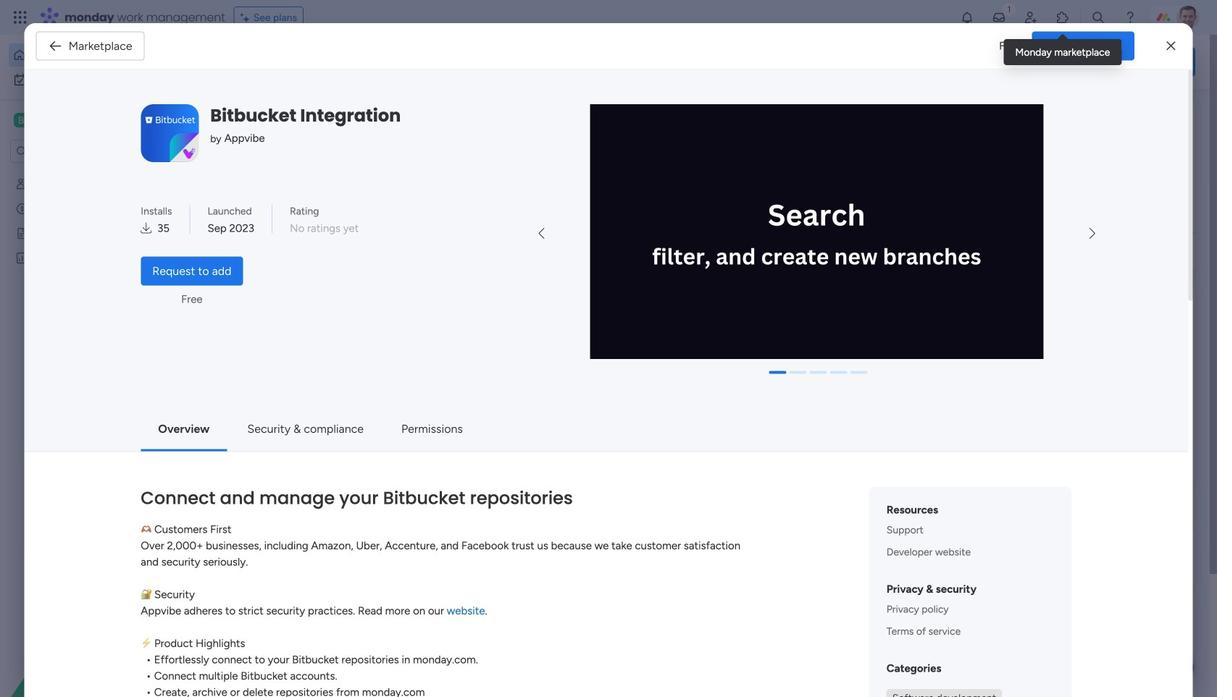 Task type: locate. For each thing, give the bounding box(es) containing it.
marketplace arrow left image
[[539, 228, 544, 240]]

0 vertical spatial add to favorites image
[[903, 265, 918, 279]]

invite members image
[[1024, 10, 1038, 25]]

0 horizontal spatial add to favorites image
[[430, 442, 444, 457]]

add to favorites image
[[903, 265, 918, 279], [430, 442, 444, 457]]

help image
[[1123, 10, 1137, 25]]

select product image
[[13, 10, 28, 25]]

2 vertical spatial option
[[0, 171, 185, 174]]

option
[[9, 43, 176, 67], [9, 68, 176, 91], [0, 171, 185, 174]]

public board image right remove from favorites image
[[716, 264, 732, 280]]

terry turtle image
[[258, 596, 287, 625]]

0 vertical spatial lottie animation image
[[568, 35, 975, 90]]

1 horizontal spatial public board image
[[242, 264, 258, 280]]

0 horizontal spatial lottie animation image
[[0, 551, 185, 698]]

1 vertical spatial dapulse x slim image
[[1174, 105, 1191, 122]]

dapulse x slim image
[[1167, 37, 1175, 55], [1174, 105, 1191, 122]]

public board image up component icon
[[242, 264, 258, 280]]

0 horizontal spatial lottie animation element
[[0, 551, 185, 698]]

public board image up public dashboard image
[[15, 227, 29, 241]]

close recently visited image
[[224, 118, 241, 135]]

add to favorites image for public board image to the right
[[903, 265, 918, 279]]

public board image
[[15, 227, 29, 241], [242, 264, 258, 280], [716, 264, 732, 280]]

Search in workspace field
[[30, 143, 121, 160]]

1 horizontal spatial lottie animation image
[[568, 35, 975, 90]]

lottie animation element
[[568, 35, 975, 90], [0, 551, 185, 698]]

1 image
[[1003, 1, 1016, 17]]

2 horizontal spatial public board image
[[716, 264, 732, 280]]

1 vertical spatial lottie animation element
[[0, 551, 185, 698]]

1 vertical spatial option
[[9, 68, 176, 91]]

quick search results list box
[[224, 135, 943, 505]]

1 vertical spatial add to favorites image
[[430, 442, 444, 457]]

lottie animation image
[[568, 35, 975, 90], [0, 551, 185, 698]]

monday marketplace image
[[1056, 10, 1070, 25]]

lottie animation image for topmost the lottie animation element
[[568, 35, 975, 90]]

list box
[[0, 169, 185, 466]]

app logo image
[[141, 104, 199, 162]]

notifications image
[[960, 10, 974, 25]]

see plans image
[[240, 9, 253, 26]]

1 horizontal spatial add to favorites image
[[903, 265, 918, 279]]

1 vertical spatial lottie animation image
[[0, 551, 185, 698]]

1 element
[[370, 546, 387, 563]]

1 horizontal spatial lottie animation element
[[568, 35, 975, 90]]



Task type: vqa. For each thing, say whether or not it's contained in the screenshot.
Terry Turtle image
yes



Task type: describe. For each thing, give the bounding box(es) containing it.
search everything image
[[1091, 10, 1106, 25]]

contact sales element
[[978, 667, 1195, 698]]

workspace image
[[14, 112, 28, 128]]

marketplace arrow right image
[[1090, 228, 1095, 240]]

public dashboard image
[[15, 251, 29, 265]]

lottie animation image for the leftmost the lottie animation element
[[0, 551, 185, 698]]

remove from favorites image
[[667, 265, 681, 279]]

v2 download image
[[141, 221, 152, 237]]

0 vertical spatial dapulse x slim image
[[1167, 37, 1175, 55]]

update feed image
[[992, 10, 1006, 25]]

0 vertical spatial option
[[9, 43, 176, 67]]

v2 bolt switch image
[[1103, 54, 1111, 70]]

v2 user feedback image
[[990, 54, 1001, 70]]

component image
[[242, 287, 255, 300]]

close update feed (inbox) image
[[224, 546, 241, 563]]

terry turtle image
[[1177, 6, 1200, 29]]

workspace selection element
[[14, 112, 92, 129]]

public board image
[[242, 442, 258, 458]]

add to favorites image for public board icon
[[430, 442, 444, 457]]

close my workspaces image
[[224, 681, 241, 698]]

0 vertical spatial lottie animation element
[[568, 35, 975, 90]]

0 horizontal spatial public board image
[[15, 227, 29, 241]]

templates image image
[[991, 291, 1182, 391]]



